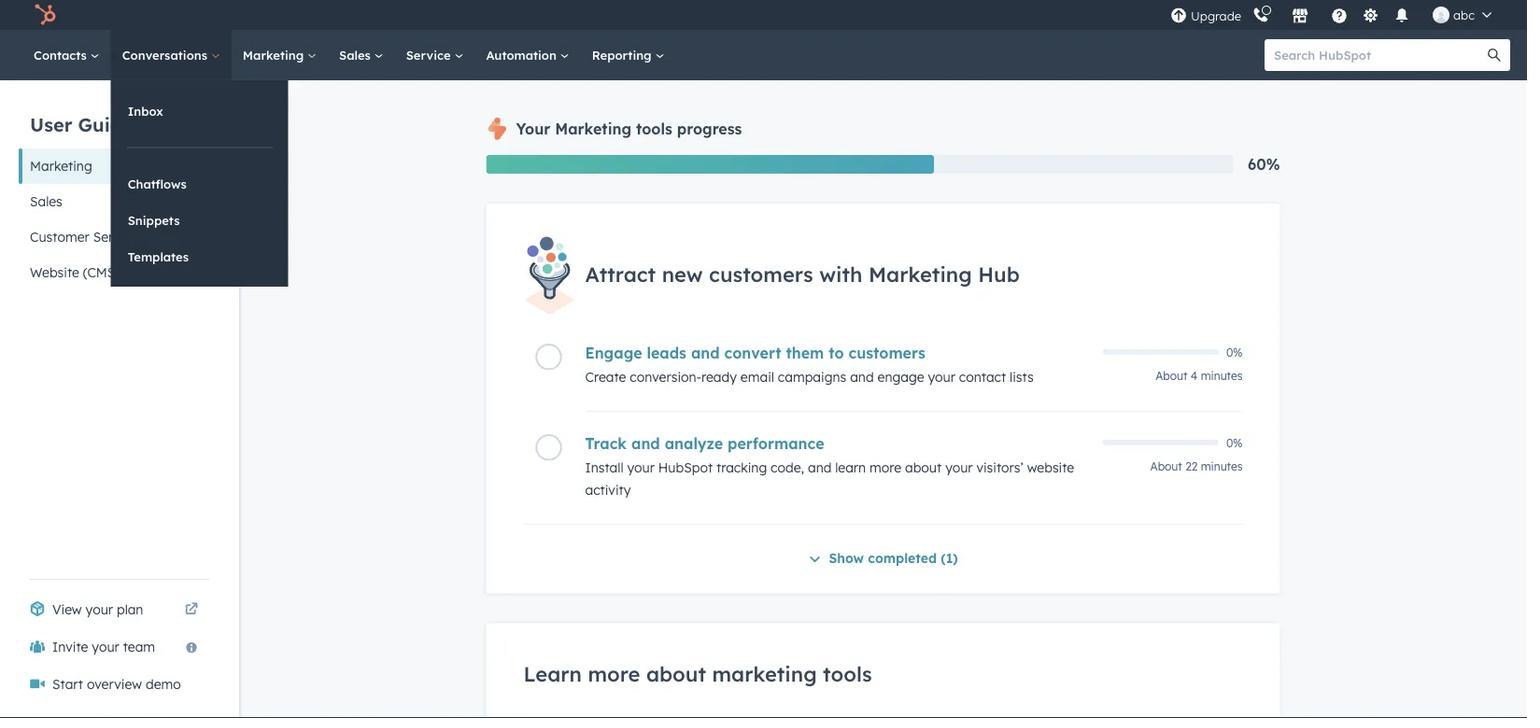 Task type: describe. For each thing, give the bounding box(es) containing it.
1 horizontal spatial sales
[[339, 47, 374, 63]]

user guide
[[30, 113, 133, 136]]

visitors'
[[977, 460, 1024, 476]]

marketing link
[[231, 30, 328, 80]]

minutes for track and analyze performance
[[1201, 460, 1243, 474]]

overview
[[87, 676, 142, 693]]

contact
[[959, 369, 1006, 386]]

customer service
[[30, 229, 139, 245]]

settings link
[[1359, 5, 1382, 25]]

about 22 minutes
[[1150, 460, 1243, 474]]

attract new customers with marketing hub
[[585, 261, 1020, 287]]

service link
[[395, 30, 475, 80]]

to
[[829, 344, 844, 363]]

1 vertical spatial about
[[646, 661, 706, 687]]

and up ready
[[691, 344, 720, 363]]

demo
[[146, 676, 181, 693]]

hubspot link
[[22, 4, 70, 26]]

marketing button
[[19, 149, 209, 184]]

1 vertical spatial tools
[[823, 661, 872, 687]]

hubspot image
[[34, 4, 56, 26]]

install
[[585, 460, 624, 476]]

leads
[[647, 344, 687, 363]]

progress
[[677, 120, 742, 138]]

(cms)
[[83, 264, 120, 281]]

reporting
[[592, 47, 655, 63]]

60%
[[1248, 155, 1280, 174]]

conversations link
[[111, 30, 231, 80]]

plan
[[117, 602, 143, 618]]

about for engage leads and convert them to customers
[[1156, 369, 1188, 383]]

lists
[[1010, 369, 1034, 386]]

analyze
[[665, 435, 723, 453]]

hubspot
[[658, 460, 713, 476]]

guide
[[78, 113, 133, 136]]

your inside button
[[92, 639, 119, 655]]

marketing inside button
[[30, 158, 92, 174]]

start overview demo
[[52, 676, 181, 693]]

service inside button
[[93, 229, 139, 245]]

Search HubSpot search field
[[1265, 39, 1494, 71]]

help image
[[1331, 8, 1348, 25]]

conversations menu
[[111, 80, 288, 287]]

calling icon image
[[1253, 7, 1269, 24]]

user
[[30, 113, 72, 136]]

settings image
[[1362, 8, 1379, 25]]

and down track and analyze performance "button" on the bottom of page
[[808, 460, 832, 476]]

your
[[516, 120, 550, 138]]

marketing right "your"
[[555, 120, 632, 138]]

with
[[819, 261, 863, 287]]

view your plan link
[[19, 591, 209, 629]]

menu containing abc
[[1169, 0, 1505, 30]]

website (cms)
[[30, 264, 120, 281]]

invite your team
[[52, 639, 155, 655]]

website
[[30, 264, 79, 281]]

1 link opens in a new window image from the top
[[185, 599, 198, 621]]

and down engage leads and convert them to customers 'button'
[[850, 369, 874, 386]]

marketplaces button
[[1281, 0, 1320, 30]]

start
[[52, 676, 83, 693]]

0 vertical spatial tools
[[636, 120, 672, 138]]

email
[[741, 369, 774, 386]]

code,
[[771, 460, 804, 476]]

automation
[[486, 47, 560, 63]]

learn more about marketing tools
[[524, 661, 872, 687]]

0% for track and analyze performance
[[1226, 436, 1243, 450]]

engage leads and convert them to customers button
[[585, 344, 1091, 363]]

your inside engage leads and convert them to customers create conversion-ready email campaigns and engage your contact lists
[[928, 369, 956, 386]]

conversion-
[[630, 369, 702, 386]]

track
[[585, 435, 627, 453]]

learn
[[524, 661, 582, 687]]

your marketing tools progress
[[516, 120, 742, 138]]

upgrade image
[[1170, 8, 1187, 25]]

your left plan
[[86, 602, 113, 618]]

snippets
[[128, 213, 180, 228]]

templates link
[[111, 239, 288, 275]]

convert
[[724, 344, 781, 363]]

view
[[52, 602, 82, 618]]

your right install
[[627, 460, 655, 476]]

engage
[[585, 344, 642, 363]]

sales link
[[328, 30, 395, 80]]

performance
[[728, 435, 824, 453]]

campaigns
[[778, 369, 846, 386]]

(1)
[[941, 550, 958, 567]]

website
[[1027, 460, 1074, 476]]

chatflows link
[[111, 166, 288, 202]]

ready
[[702, 369, 737, 386]]

customers inside engage leads and convert them to customers create conversion-ready email campaigns and engage your contact lists
[[849, 344, 925, 363]]



Task type: vqa. For each thing, say whether or not it's contained in the screenshot.
the conversion-
yes



Task type: locate. For each thing, give the bounding box(es) containing it.
notifications image
[[1394, 8, 1410, 25]]

marketing down the user at top left
[[30, 158, 92, 174]]

them
[[786, 344, 824, 363]]

invite
[[52, 639, 88, 655]]

0 vertical spatial sales
[[339, 47, 374, 63]]

1 vertical spatial 0%
[[1226, 436, 1243, 450]]

1 horizontal spatial customers
[[849, 344, 925, 363]]

0 horizontal spatial sales
[[30, 193, 62, 210]]

hub
[[978, 261, 1020, 287]]

search image
[[1488, 49, 1501, 62]]

0 horizontal spatial more
[[588, 661, 640, 687]]

templates
[[128, 249, 189, 264]]

and right track
[[631, 435, 660, 453]]

attract
[[585, 261, 656, 287]]

0% up 'about 22 minutes'
[[1226, 436, 1243, 450]]

about 4 minutes
[[1156, 369, 1243, 383]]

tracking
[[716, 460, 767, 476]]

link opens in a new window image
[[185, 599, 198, 621], [185, 603, 198, 616]]

upgrade
[[1191, 8, 1241, 24]]

reporting link
[[581, 30, 676, 80]]

notifications button
[[1386, 0, 1418, 30]]

about
[[1156, 369, 1188, 383], [1150, 460, 1182, 474]]

tools right marketing
[[823, 661, 872, 687]]

0 vertical spatial about
[[905, 460, 942, 476]]

minutes right 22
[[1201, 460, 1243, 474]]

0 horizontal spatial tools
[[636, 120, 672, 138]]

tools left progress
[[636, 120, 672, 138]]

0 vertical spatial more
[[870, 460, 901, 476]]

abc button
[[1422, 0, 1503, 30]]

sales button
[[19, 184, 209, 220]]

create
[[585, 369, 626, 386]]

1 horizontal spatial more
[[870, 460, 901, 476]]

inbox link
[[111, 93, 288, 129]]

and
[[691, 344, 720, 363], [850, 369, 874, 386], [631, 435, 660, 453], [808, 460, 832, 476]]

about left 22
[[1150, 460, 1182, 474]]

sales
[[339, 47, 374, 63], [30, 193, 62, 210]]

gary orlando image
[[1433, 7, 1450, 23]]

customers up engage
[[849, 344, 925, 363]]

help button
[[1324, 0, 1355, 30]]

1 horizontal spatial service
[[406, 47, 454, 63]]

learn
[[835, 460, 866, 476]]

conversations
[[122, 47, 211, 63]]

about
[[905, 460, 942, 476], [646, 661, 706, 687]]

marketing left sales link
[[243, 47, 307, 63]]

inbox
[[128, 103, 163, 119]]

your left visitors'
[[945, 460, 973, 476]]

start overview demo link
[[19, 666, 209, 703]]

0 vertical spatial service
[[406, 47, 454, 63]]

service down sales button
[[93, 229, 139, 245]]

view your plan
[[52, 602, 143, 618]]

tools
[[636, 120, 672, 138], [823, 661, 872, 687]]

user guide views element
[[19, 80, 209, 290]]

0 vertical spatial 0%
[[1226, 345, 1243, 359]]

4
[[1191, 369, 1198, 383]]

about left 4
[[1156, 369, 1188, 383]]

customer
[[30, 229, 89, 245]]

track and analyze performance install your hubspot tracking code, and learn more about your visitors' website activity
[[585, 435, 1074, 499]]

minutes
[[1201, 369, 1243, 383], [1201, 460, 1243, 474]]

about for track and analyze performance
[[1150, 460, 1182, 474]]

service
[[406, 47, 454, 63], [93, 229, 139, 245]]

1 horizontal spatial about
[[905, 460, 942, 476]]

your left team
[[92, 639, 119, 655]]

2 link opens in a new window image from the top
[[185, 603, 198, 616]]

sales up customer
[[30, 193, 62, 210]]

engage leads and convert them to customers create conversion-ready email campaigns and engage your contact lists
[[585, 344, 1034, 386]]

marketing left hub
[[869, 261, 972, 287]]

customer service button
[[19, 220, 209, 255]]

activity
[[585, 482, 631, 499]]

1 vertical spatial more
[[588, 661, 640, 687]]

new
[[662, 261, 703, 287]]

engage
[[878, 369, 924, 386]]

1 minutes from the top
[[1201, 369, 1243, 383]]

menu
[[1169, 0, 1505, 30]]

1 horizontal spatial tools
[[823, 661, 872, 687]]

0 horizontal spatial about
[[646, 661, 706, 687]]

about inside track and analyze performance install your hubspot tracking code, and learn more about your visitors' website activity
[[905, 460, 942, 476]]

0 horizontal spatial service
[[93, 229, 139, 245]]

1 vertical spatial minutes
[[1201, 460, 1243, 474]]

22
[[1185, 460, 1198, 474]]

website (cms) button
[[19, 255, 209, 290]]

0 horizontal spatial customers
[[709, 261, 813, 287]]

team
[[123, 639, 155, 655]]

show completed (1) button
[[808, 548, 958, 571]]

your right engage
[[928, 369, 956, 386]]

chatflows
[[128, 176, 187, 191]]

0 vertical spatial minutes
[[1201, 369, 1243, 383]]

about left marketing
[[646, 661, 706, 687]]

0 vertical spatial customers
[[709, 261, 813, 287]]

show completed (1)
[[829, 550, 958, 567]]

about right learn
[[905, 460, 942, 476]]

2 0% from the top
[[1226, 436, 1243, 450]]

contacts
[[34, 47, 90, 63]]

minutes for engage leads and convert them to customers
[[1201, 369, 1243, 383]]

1 vertical spatial about
[[1150, 460, 1182, 474]]

1 vertical spatial service
[[93, 229, 139, 245]]

0% up about 4 minutes
[[1226, 345, 1243, 359]]

contacts link
[[22, 30, 111, 80]]

0% for engage leads and convert them to customers
[[1226, 345, 1243, 359]]

sales right marketing link
[[339, 47, 374, 63]]

2 minutes from the top
[[1201, 460, 1243, 474]]

completed
[[868, 550, 937, 567]]

sales inside button
[[30, 193, 62, 210]]

0 vertical spatial about
[[1156, 369, 1188, 383]]

marketing
[[243, 47, 307, 63], [555, 120, 632, 138], [30, 158, 92, 174], [869, 261, 972, 287]]

1 0% from the top
[[1226, 345, 1243, 359]]

your marketing tools progress progress bar
[[486, 155, 934, 174]]

search button
[[1479, 39, 1510, 71]]

customers right new
[[709, 261, 813, 287]]

0%
[[1226, 345, 1243, 359], [1226, 436, 1243, 450]]

show
[[829, 550, 864, 567]]

service right sales link
[[406, 47, 454, 63]]

1 vertical spatial sales
[[30, 193, 62, 210]]

customers
[[709, 261, 813, 287], [849, 344, 925, 363]]

calling icon button
[[1245, 3, 1277, 27]]

more
[[870, 460, 901, 476], [588, 661, 640, 687]]

1 vertical spatial customers
[[849, 344, 925, 363]]

track and analyze performance button
[[585, 435, 1091, 453]]

marketplaces image
[[1292, 8, 1309, 25]]

marketing
[[712, 661, 817, 687]]

snippets link
[[111, 203, 288, 238]]

invite your team button
[[19, 629, 209, 666]]

abc
[[1453, 7, 1475, 22]]

more inside track and analyze performance install your hubspot tracking code, and learn more about your visitors' website activity
[[870, 460, 901, 476]]

minutes right 4
[[1201, 369, 1243, 383]]

automation link
[[475, 30, 581, 80]]



